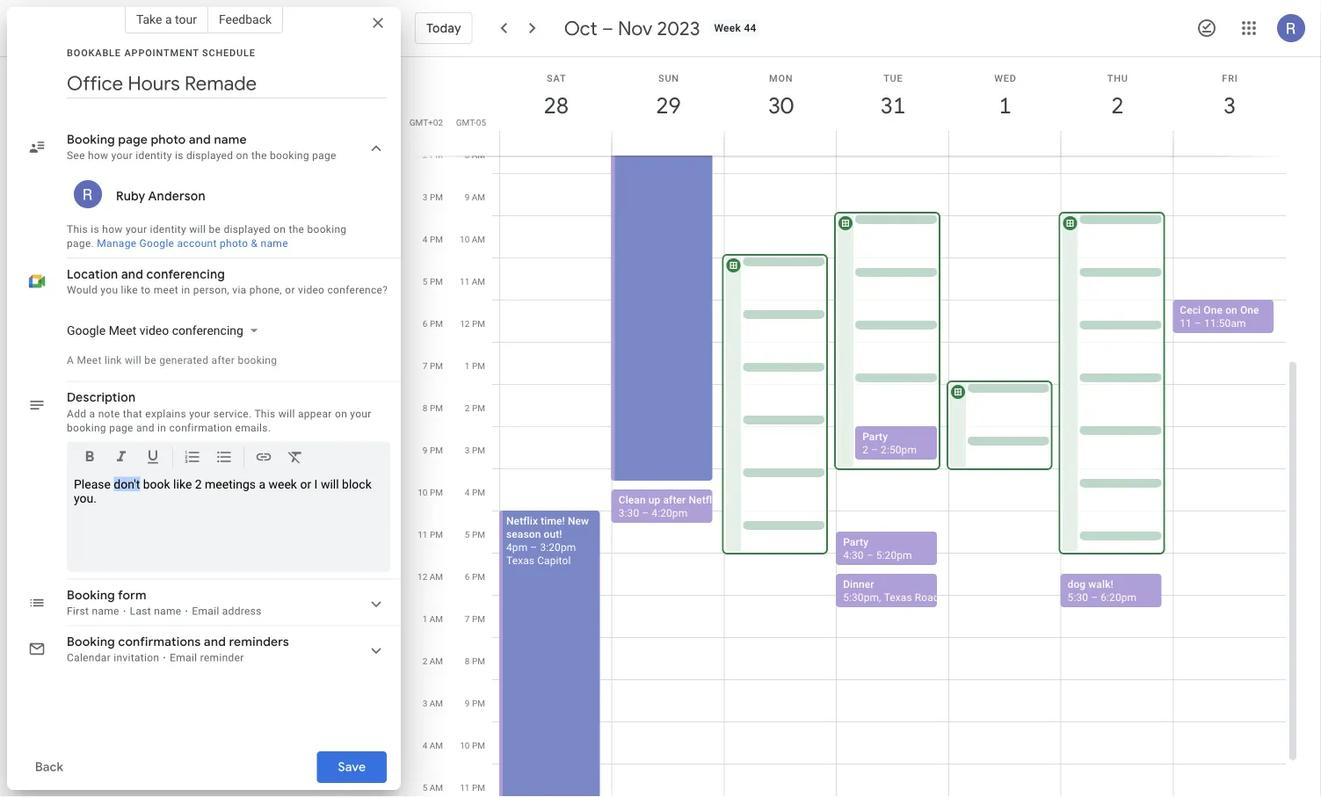 Task type: vqa. For each thing, say whether or not it's contained in the screenshot.
"SERVICE."
yes



Task type: describe. For each thing, give the bounding box(es) containing it.
bookable appointment schedule
[[67, 47, 256, 58]]

how inside booking page photo and name see how your identity is displayed on the booking page
[[88, 149, 108, 162]]

identity inside booking page photo and name see how your identity is displayed on the booking page
[[136, 149, 172, 162]]

party 2 – 2:50pm
[[863, 431, 917, 456]]

1 column header
[[949, 57, 1062, 156]]

name right "last"
[[154, 605, 181, 618]]

clean
[[619, 494, 646, 506]]

0 horizontal spatial 5 pm
[[423, 276, 443, 287]]

1 vertical spatial 5
[[465, 529, 470, 540]]

on inside description add a note that explains your service. this will appear on your booking page and in confirmation emails.
[[335, 408, 347, 420]]

0 vertical spatial 4
[[423, 234, 428, 244]]

tour
[[175, 12, 197, 26]]

week 44
[[714, 22, 757, 34]]

name right &
[[261, 237, 288, 250]]

2 vertical spatial 9
[[465, 698, 470, 709]]

am for 12 am
[[430, 571, 443, 582]]

location
[[67, 266, 118, 282]]

11:50am
[[1205, 317, 1246, 330]]

binge
[[723, 494, 751, 506]]

would
[[67, 284, 98, 296]]

dog walk! 5:30 – 6:20pm
[[1068, 579, 1137, 604]]

confirmation
[[169, 422, 232, 434]]

insert link image
[[255, 448, 273, 469]]

31 column header
[[836, 57, 949, 156]]

sun
[[658, 73, 680, 84]]

video inside the location and conferencing would you like to meet in person, via phone, or video conference?
[[298, 284, 325, 296]]

after inside 'clean up after netflix binge 3:30 – 4:20pm'
[[663, 494, 686, 506]]

last
[[130, 605, 151, 618]]

4:30
[[843, 550, 864, 562]]

oct
[[564, 16, 597, 40]]

4 am
[[423, 740, 443, 751]]

booking page photo and name see how your identity is displayed on the booking page
[[67, 132, 336, 162]]

0 vertical spatial 8 pm
[[423, 403, 443, 413]]

gmt+02
[[409, 117, 443, 127]]

via
[[232, 284, 247, 296]]

29 column header
[[612, 57, 725, 156]]

12 for 12 am
[[418, 571, 428, 582]]

calendar invitation
[[67, 652, 159, 664]]

11 right "5 am"
[[460, 783, 470, 793]]

description
[[67, 390, 136, 406]]

manage google account photo & name link
[[97, 237, 288, 250]]

1 vertical spatial 9
[[423, 445, 428, 455]]

1 horizontal spatial 4 pm
[[465, 487, 485, 498]]

0 horizontal spatial 10 pm
[[418, 487, 443, 498]]

generated
[[159, 354, 209, 366]]

week
[[269, 477, 297, 491]]

meetings
[[205, 477, 256, 491]]

– inside dog walk! 5:30 – 6:20pm
[[1091, 592, 1098, 604]]

confirmations
[[118, 634, 201, 650]]

fri
[[1222, 73, 1239, 84]]

3 column header
[[1173, 57, 1286, 156]]

a meet link will be generated after booking
[[67, 354, 277, 366]]

first name
[[67, 605, 119, 618]]

1 for pm
[[465, 360, 470, 371]]

and inside the location and conferencing would you like to meet in person, via phone, or video conference?
[[121, 266, 143, 282]]

1 vertical spatial 4
[[465, 487, 470, 498]]

video inside google meet video conferencing popup button
[[140, 323, 169, 338]]

bulleted list image
[[215, 448, 233, 469]]

netflix inside 'clean up after netflix binge 3:30 – 4:20pm'
[[689, 494, 721, 506]]

0 vertical spatial 7 pm
[[423, 360, 443, 371]]

displayed inside this is how your identity will be displayed on the booking page.
[[224, 223, 271, 236]]

will inside please don't book like 2 meetings a week or i will block you.
[[321, 477, 339, 491]]

11 down 10 am
[[460, 276, 470, 287]]

2023
[[657, 16, 700, 40]]

2 vertical spatial 10
[[460, 740, 470, 751]]

add
[[67, 408, 86, 420]]

bookable
[[67, 47, 121, 58]]

44
[[744, 22, 757, 34]]

wed
[[995, 73, 1017, 84]]

back button
[[21, 746, 77, 789]]

1 horizontal spatial 6 pm
[[465, 571, 485, 582]]

4pm
[[506, 542, 528, 554]]

or inside please don't book like 2 meetings a week or i will block you.
[[300, 477, 311, 491]]

email for email address
[[192, 605, 219, 618]]

explains
[[145, 408, 186, 420]]

in inside the location and conferencing would you like to meet in person, via phone, or video conference?
[[181, 284, 190, 296]]

is inside this is how your identity will be displayed on the booking page.
[[91, 223, 99, 236]]

link
[[105, 354, 122, 366]]

party for 4:30
[[843, 536, 869, 549]]

you.
[[74, 491, 97, 506]]

numbered list image
[[184, 448, 201, 469]]

2:50pm
[[881, 444, 917, 456]]

0 vertical spatial 9
[[465, 192, 470, 202]]

0 vertical spatial 3 pm
[[423, 192, 443, 202]]

5 am
[[423, 783, 443, 793]]

page for description
[[109, 422, 133, 434]]

remove formatting image
[[287, 448, 304, 469]]

0 horizontal spatial 4 pm
[[423, 234, 443, 244]]

bold image
[[81, 448, 98, 469]]

invitation
[[114, 652, 159, 664]]

1 vertical spatial 8
[[423, 403, 428, 413]]

dog
[[1068, 579, 1086, 591]]

2 column header
[[1061, 57, 1174, 156]]

0 vertical spatial 5
[[423, 276, 428, 287]]

0 vertical spatial google
[[139, 237, 174, 250]]

fri 3
[[1222, 73, 1239, 120]]

booking for booking form
[[67, 588, 115, 604]]

Add title text field
[[67, 70, 387, 97]]

mon
[[769, 73, 793, 84]]

appear
[[298, 408, 332, 420]]

email for email reminder
[[170, 652, 197, 664]]

please don't book like 2 meetings a week or i will block you.
[[74, 477, 372, 506]]

nov
[[618, 16, 653, 40]]

sat 28
[[543, 73, 568, 120]]

3:30
[[619, 507, 639, 520]]

1 horizontal spatial 5 pm
[[465, 529, 485, 540]]

– inside 'clean up after netflix binge 3:30 – 4:20pm'
[[642, 507, 649, 520]]

1 vertical spatial 2 pm
[[465, 403, 485, 413]]

0 vertical spatial 6
[[423, 318, 428, 329]]

please
[[74, 477, 111, 491]]

am for 8 am
[[472, 149, 485, 160]]

0 vertical spatial 9 pm
[[423, 445, 443, 455]]

0 vertical spatial page
[[118, 132, 148, 148]]

oct – nov 2023
[[564, 16, 700, 40]]

05
[[476, 117, 486, 127]]

ceci one on one 11 – 11:50am
[[1180, 304, 1260, 330]]

reminders
[[229, 634, 289, 650]]

3 left 9 am
[[423, 192, 428, 202]]

0 horizontal spatial 6 pm
[[423, 318, 443, 329]]

this inside this is how your identity will be displayed on the booking page.
[[67, 223, 88, 236]]

new
[[568, 515, 589, 528]]

on inside this is how your identity will be displayed on the booking page.
[[274, 223, 286, 236]]

tuesday, october 31 element
[[873, 85, 913, 126]]

3 am
[[423, 698, 443, 709]]

tue 31
[[880, 73, 905, 120]]

0 horizontal spatial 2 pm
[[423, 149, 443, 160]]

sunday, october 29 element
[[648, 85, 689, 126]]

31
[[880, 91, 905, 120]]

a inside button
[[165, 12, 172, 26]]

9 am
[[465, 192, 485, 202]]

to
[[141, 284, 151, 296]]

1 vertical spatial 9 pm
[[465, 698, 485, 709]]

1 vertical spatial be
[[144, 354, 156, 366]]

will inside description add a note that explains your service. this will appear on your booking page and in confirmation emails.
[[278, 408, 295, 420]]

out!
[[544, 528, 562, 541]]

emails.
[[235, 422, 271, 434]]

1 vertical spatial photo
[[220, 237, 248, 250]]

address
[[222, 605, 262, 618]]

2 vertical spatial 8
[[465, 656, 470, 666]]

week
[[714, 22, 741, 34]]

2 inside thu 2
[[1110, 91, 1123, 120]]

3 inside fri 3
[[1223, 91, 1235, 120]]

am for 9 am
[[472, 192, 485, 202]]

friday, november 3 element
[[1210, 85, 1250, 126]]

note
[[98, 408, 120, 420]]

your up confirmation
[[189, 408, 211, 420]]

ruby anderson
[[116, 188, 206, 204]]

5:20pm
[[876, 550, 912, 562]]

displayed inside booking page photo and name see how your identity is displayed on the booking page
[[186, 149, 233, 162]]

feedback
[[219, 12, 272, 26]]

feedback button
[[208, 5, 283, 33]]

booking inside this is how your identity will be displayed on the booking page.
[[307, 223, 347, 236]]

conferencing inside the location and conferencing would you like to meet in person, via phone, or video conference?
[[146, 266, 225, 282]]

1 inside wed 1
[[998, 91, 1011, 120]]

1 vertical spatial 3 pm
[[465, 445, 485, 455]]

texas inside dinner 5:30pm , texas roadhouse
[[884, 592, 912, 604]]

on inside booking page photo and name see how your identity is displayed on the booking page
[[236, 149, 249, 162]]

thu 2
[[1108, 73, 1129, 120]]

11 inside ceci one on one 11 – 11:50am
[[1180, 317, 1192, 330]]

today
[[426, 20, 461, 36]]

name inside booking page photo and name see how your identity is displayed on the booking page
[[214, 132, 247, 148]]

am for 1 am
[[430, 614, 443, 624]]



Task type: locate. For each thing, give the bounding box(es) containing it.
– down season
[[530, 542, 538, 554]]

see
[[67, 149, 85, 162]]

&
[[251, 237, 258, 250]]

0 horizontal spatial 12
[[418, 571, 428, 582]]

0 vertical spatial conferencing
[[146, 266, 225, 282]]

how inside this is how your identity will be displayed on the booking page.
[[102, 223, 123, 236]]

back
[[35, 760, 63, 775]]

1 horizontal spatial 10 pm
[[460, 740, 485, 751]]

name
[[214, 132, 247, 148], [261, 237, 288, 250], [92, 605, 119, 618], [154, 605, 181, 618]]

am for 4 am
[[430, 740, 443, 751]]

this is how your identity will be displayed on the booking page.
[[67, 223, 347, 250]]

0 horizontal spatial this
[[67, 223, 88, 236]]

5:30
[[1068, 592, 1089, 604]]

12 pm
[[460, 318, 485, 329]]

party inside party 2 – 2:50pm
[[863, 431, 888, 443]]

1 vertical spatial conferencing
[[172, 323, 243, 338]]

0 vertical spatial in
[[181, 284, 190, 296]]

12 down the 11 am
[[460, 318, 470, 329]]

11 pm up 12 am
[[418, 529, 443, 540]]

after up 4:20pm on the bottom of the page
[[663, 494, 686, 506]]

1 horizontal spatial netflix
[[689, 494, 721, 506]]

0 horizontal spatial google
[[67, 323, 106, 338]]

take a tour button
[[125, 5, 208, 33]]

in down 'explains'
[[157, 422, 166, 434]]

1 horizontal spatial is
[[175, 149, 183, 162]]

1 vertical spatial netflix
[[506, 515, 538, 528]]

0 vertical spatial a
[[165, 12, 172, 26]]

will left appear
[[278, 408, 295, 420]]

2 pm
[[423, 149, 443, 160], [465, 403, 485, 413]]

wed 1
[[995, 73, 1017, 120]]

1 one from the left
[[1204, 304, 1223, 317]]

0 vertical spatial be
[[209, 223, 221, 236]]

0 horizontal spatial texas
[[506, 555, 535, 567]]

texas right , on the bottom of page
[[884, 592, 912, 604]]

roadhouse
[[915, 592, 969, 604]]

meet up link
[[109, 323, 137, 338]]

5 pm left the 11 am
[[423, 276, 443, 287]]

6 right 12 am
[[465, 571, 470, 582]]

3 booking from the top
[[67, 634, 115, 650]]

6 left 12 pm
[[423, 318, 428, 329]]

after right generated on the left top of the page
[[212, 354, 235, 366]]

1 booking from the top
[[67, 132, 115, 148]]

29
[[655, 91, 680, 120]]

booking form
[[67, 588, 147, 604]]

meet right a
[[77, 354, 102, 366]]

6 pm right 12 am
[[465, 571, 485, 582]]

,
[[879, 592, 881, 604]]

3:20pm
[[540, 542, 576, 554]]

name down add title text box
[[214, 132, 247, 148]]

1 vertical spatial after
[[663, 494, 686, 506]]

and inside booking page photo and name see how your identity is displayed on the booking page
[[189, 132, 211, 148]]

0 horizontal spatial be
[[144, 354, 156, 366]]

or right phone,
[[285, 284, 295, 296]]

a left tour
[[165, 12, 172, 26]]

10 pm right block
[[418, 487, 443, 498]]

booking up see
[[67, 132, 115, 148]]

grid
[[408, 0, 1300, 797]]

1 down the wed
[[998, 91, 1011, 120]]

in right meet
[[181, 284, 190, 296]]

1 horizontal spatial be
[[209, 223, 221, 236]]

2 down gmt+02
[[423, 149, 428, 160]]

am for 2 am
[[430, 656, 443, 666]]

0 vertical spatial email
[[192, 605, 219, 618]]

0 vertical spatial 8
[[465, 149, 470, 160]]

– down up
[[642, 507, 649, 520]]

7 left 1 pm
[[423, 360, 428, 371]]

1 vertical spatial or
[[300, 477, 311, 491]]

– inside party 4:30 – 5:20pm
[[867, 550, 874, 562]]

on up phone,
[[274, 223, 286, 236]]

email address
[[192, 605, 262, 618]]

photo left &
[[220, 237, 248, 250]]

email reminder
[[170, 652, 244, 664]]

page for booking
[[312, 149, 336, 162]]

wednesday, november 1 element
[[985, 85, 1026, 126]]

party 4:30 – 5:20pm
[[843, 536, 912, 562]]

underline image
[[144, 448, 162, 469]]

google right manage
[[139, 237, 174, 250]]

1 vertical spatial 11 pm
[[460, 783, 485, 793]]

account
[[177, 237, 217, 250]]

2 pm down 1 pm
[[465, 403, 485, 413]]

0 vertical spatial netflix
[[689, 494, 721, 506]]

on down add title text box
[[236, 149, 249, 162]]

meet
[[154, 284, 179, 296]]

1 vertical spatial 12
[[418, 571, 428, 582]]

1 vertical spatial 1
[[465, 360, 470, 371]]

displayed up anderson at the top left of page
[[186, 149, 233, 162]]

0 horizontal spatial 8 pm
[[423, 403, 443, 413]]

3 pm down 1 pm
[[465, 445, 485, 455]]

10 am
[[460, 234, 485, 244]]

on right appear
[[335, 408, 347, 420]]

am for 11 am
[[472, 276, 485, 287]]

10 up the 11 am
[[460, 234, 470, 244]]

texas inside netflix time! new season out! 4pm – 3:20pm texas capitol
[[506, 555, 535, 567]]

am up 12 pm
[[472, 276, 485, 287]]

1 for am
[[423, 614, 428, 624]]

identity inside this is how your identity will be displayed on the booking page.
[[150, 223, 186, 236]]

in inside description add a note that explains your service. this will appear on your booking page and in confirmation emails.
[[157, 422, 166, 434]]

– right oct
[[602, 16, 614, 40]]

monday, october 30 element
[[761, 85, 801, 126]]

this up page.
[[67, 223, 88, 236]]

1 vertical spatial page
[[312, 149, 336, 162]]

– inside netflix time! new season out! 4pm – 3:20pm texas capitol
[[530, 542, 538, 554]]

0 horizontal spatial a
[[89, 408, 95, 420]]

like right the book
[[173, 477, 192, 491]]

1 vertical spatial 10 pm
[[460, 740, 485, 751]]

and up anderson at the top left of page
[[189, 132, 211, 148]]

this inside description add a note that explains your service. this will appear on your booking page and in confirmation emails.
[[254, 408, 276, 420]]

mon 30
[[767, 73, 793, 120]]

and inside description add a note that explains your service. this will appear on your booking page and in confirmation emails.
[[136, 422, 155, 434]]

today button
[[415, 7, 473, 49]]

or left i
[[300, 477, 311, 491]]

1 am
[[423, 614, 443, 624]]

1 vertical spatial identity
[[150, 223, 186, 236]]

30
[[767, 91, 792, 120]]

video right phone,
[[298, 284, 325, 296]]

0 vertical spatial how
[[88, 149, 108, 162]]

party inside party 4:30 – 5:20pm
[[843, 536, 869, 549]]

2 vertical spatial 5
[[423, 783, 428, 793]]

your right appear
[[350, 408, 372, 420]]

netflix left binge
[[689, 494, 721, 506]]

thu
[[1108, 73, 1129, 84]]

and down that
[[136, 422, 155, 434]]

1 vertical spatial 4 pm
[[465, 487, 485, 498]]

page.
[[67, 237, 94, 250]]

booking up first name
[[67, 588, 115, 604]]

texas down 4pm
[[506, 555, 535, 567]]

12
[[460, 318, 470, 329], [418, 571, 428, 582]]

video
[[298, 284, 325, 296], [140, 323, 169, 338]]

1 horizontal spatial 8 pm
[[465, 656, 485, 666]]

– inside party 2 – 2:50pm
[[871, 444, 878, 456]]

0 vertical spatial 7
[[423, 360, 428, 371]]

displayed up &
[[224, 223, 271, 236]]

0 vertical spatial identity
[[136, 149, 172, 162]]

and up to
[[121, 266, 143, 282]]

your up manage
[[126, 223, 147, 236]]

5 pm left season
[[465, 529, 485, 540]]

last name
[[130, 605, 181, 618]]

0 vertical spatial or
[[285, 284, 295, 296]]

meet inside popup button
[[109, 323, 137, 338]]

0 vertical spatial displayed
[[186, 149, 233, 162]]

and up "reminder"
[[204, 634, 226, 650]]

0 horizontal spatial or
[[285, 284, 295, 296]]

the inside booking page photo and name see how your identity is displayed on the booking page
[[251, 149, 267, 162]]

on inside ceci one on one 11 – 11:50am
[[1226, 304, 1238, 317]]

11 up 12 am
[[418, 529, 428, 540]]

– down ceci
[[1195, 317, 1202, 330]]

12 for 12 pm
[[460, 318, 470, 329]]

0 horizontal spatial after
[[212, 354, 235, 366]]

1 horizontal spatial like
[[173, 477, 192, 491]]

booking for booking confirmations and reminders
[[67, 634, 115, 650]]

this up the emails. at the left bottom
[[254, 408, 276, 420]]

a
[[67, 354, 74, 366]]

email down booking confirmations and reminders
[[170, 652, 197, 664]]

am down 9 am
[[472, 234, 485, 244]]

the up the location and conferencing would you like to meet in person, via phone, or video conference?
[[289, 223, 304, 236]]

0 vertical spatial the
[[251, 149, 267, 162]]

and
[[189, 132, 211, 148], [121, 266, 143, 282], [136, 422, 155, 434], [204, 634, 226, 650]]

– left 2:50pm
[[871, 444, 878, 456]]

book
[[143, 477, 170, 491]]

1
[[998, 91, 1011, 120], [465, 360, 470, 371], [423, 614, 428, 624]]

netflix inside netflix time! new season out! 4pm – 3:20pm texas capitol
[[506, 515, 538, 528]]

0 horizontal spatial like
[[121, 284, 138, 296]]

clean up after netflix binge 3:30 – 4:20pm
[[619, 494, 751, 520]]

on up 11:50am
[[1226, 304, 1238, 317]]

am for 5 am
[[430, 783, 443, 793]]

is inside booking page photo and name see how your identity is displayed on the booking page
[[175, 149, 183, 162]]

2 vertical spatial booking
[[67, 634, 115, 650]]

1 horizontal spatial 1
[[465, 360, 470, 371]]

11 am
[[460, 276, 485, 287]]

30 column header
[[724, 57, 837, 156]]

1 horizontal spatial this
[[254, 408, 276, 420]]

will right link
[[125, 354, 141, 366]]

am for 10 am
[[472, 234, 485, 244]]

0 horizontal spatial 3 pm
[[423, 192, 443, 202]]

booking inside booking page photo and name see how your identity is displayed on the booking page
[[270, 149, 309, 162]]

netflix time! new season out! 4pm – 3:20pm texas capitol
[[506, 515, 589, 567]]

am down 4 am
[[430, 783, 443, 793]]

booking for booking page photo and name see how your identity is displayed on the booking page
[[67, 132, 115, 148]]

7 pm
[[423, 360, 443, 371], [465, 614, 485, 624]]

1 vertical spatial this
[[254, 408, 276, 420]]

1 horizontal spatial 11 pm
[[460, 783, 485, 793]]

2 left 2:50pm
[[863, 444, 869, 456]]

sat
[[547, 73, 567, 84]]

conferencing inside popup button
[[172, 323, 243, 338]]

will inside this is how your identity will be displayed on the booking page.
[[189, 223, 206, 236]]

1 vertical spatial 10
[[418, 487, 428, 498]]

identity
[[136, 149, 172, 162], [150, 223, 186, 236]]

12 am
[[418, 571, 443, 582]]

sun 29
[[655, 73, 680, 120]]

1 horizontal spatial 7
[[465, 614, 470, 624]]

booking
[[270, 149, 309, 162], [307, 223, 347, 236], [238, 354, 277, 366], [67, 422, 106, 434]]

calendar
[[67, 652, 111, 664]]

1 horizontal spatial 6
[[465, 571, 470, 582]]

am up 2 am
[[430, 614, 443, 624]]

0 vertical spatial 6 pm
[[423, 318, 443, 329]]

block
[[342, 477, 372, 491]]

grid containing 28
[[408, 0, 1300, 797]]

booking inside description add a note that explains your service. this will appear on your booking page and in confirmation emails.
[[67, 422, 106, 434]]

a inside please don't book like 2 meetings a week or i will block you.
[[259, 477, 266, 491]]

0 vertical spatial 11 pm
[[418, 529, 443, 540]]

6:20pm
[[1101, 592, 1137, 604]]

google meet video conferencing
[[67, 323, 243, 338]]

google inside popup button
[[67, 323, 106, 338]]

booking up the calendar
[[67, 634, 115, 650]]

is
[[175, 149, 183, 162], [91, 223, 99, 236]]

5:30pm
[[843, 592, 879, 604]]

0 vertical spatial booking
[[67, 132, 115, 148]]

2 up 3 am
[[423, 656, 428, 666]]

how up manage
[[102, 223, 123, 236]]

1 vertical spatial is
[[91, 223, 99, 236]]

manage
[[97, 237, 137, 250]]

schedule
[[202, 47, 256, 58]]

2 vertical spatial page
[[109, 422, 133, 434]]

1 vertical spatial in
[[157, 422, 166, 434]]

7 pm right 1 am at the bottom
[[465, 614, 485, 624]]

am down the "8 am" on the top of the page
[[472, 192, 485, 202]]

10 pm
[[418, 487, 443, 498], [460, 740, 485, 751]]

like inside the location and conferencing would you like to meet in person, via phone, or video conference?
[[121, 284, 138, 296]]

2 down 1 pm
[[465, 403, 470, 413]]

italic image
[[113, 448, 130, 469]]

11 down ceci
[[1180, 317, 1192, 330]]

a inside description add a note that explains your service. this will appear on your booking page and in confirmation emails.
[[89, 408, 95, 420]]

the
[[251, 149, 267, 162], [289, 223, 304, 236]]

saturday, october 28 element
[[536, 85, 577, 126]]

1 vertical spatial 7 pm
[[465, 614, 485, 624]]

7 pm left 1 pm
[[423, 360, 443, 371]]

–
[[602, 16, 614, 40], [1195, 317, 1202, 330], [871, 444, 878, 456], [642, 507, 649, 520], [530, 542, 538, 554], [867, 550, 874, 562], [1091, 592, 1098, 604]]

anderson
[[148, 188, 206, 204]]

conference?
[[328, 284, 388, 296]]

photo inside booking page photo and name see how your identity is displayed on the booking page
[[151, 132, 186, 148]]

like inside please don't book like 2 meetings a week or i will block you.
[[173, 477, 192, 491]]

1 vertical spatial displayed
[[224, 223, 271, 236]]

1 horizontal spatial 2 pm
[[465, 403, 485, 413]]

google meet video conferencing button
[[60, 315, 265, 346]]

– down walk!
[[1091, 592, 1098, 604]]

conferencing up meet
[[146, 266, 225, 282]]

is up page.
[[91, 223, 99, 236]]

page inside description add a note that explains your service. this will appear on your booking page and in confirmation emails.
[[109, 422, 133, 434]]

7 right 1 am at the bottom
[[465, 614, 470, 624]]

name down booking form
[[92, 605, 119, 618]]

4:20pm
[[652, 507, 688, 520]]

description add a note that explains your service. this will appear on your booking page and in confirmation emails.
[[67, 390, 372, 434]]

your inside booking page photo and name see how your identity is displayed on the booking page
[[111, 149, 133, 162]]

don't
[[114, 477, 140, 491]]

am for 3 am
[[430, 698, 443, 709]]

first
[[67, 605, 89, 618]]

0 vertical spatial is
[[175, 149, 183, 162]]

reminder
[[200, 652, 244, 664]]

6 pm
[[423, 318, 443, 329], [465, 571, 485, 582]]

the inside this is how your identity will be displayed on the booking page.
[[289, 223, 304, 236]]

your inside this is how your identity will be displayed on the booking page.
[[126, 223, 147, 236]]

a
[[165, 12, 172, 26], [89, 408, 95, 420], [259, 477, 266, 491]]

1 vertical spatial booking
[[67, 588, 115, 604]]

displayed
[[186, 149, 233, 162], [224, 223, 271, 236]]

3 pm left 9 am
[[423, 192, 443, 202]]

1 vertical spatial email
[[170, 652, 197, 664]]

party for 2
[[863, 431, 888, 443]]

am up 4 am
[[430, 698, 443, 709]]

meet for a
[[77, 354, 102, 366]]

10 right 4 am
[[460, 740, 470, 751]]

appointment
[[124, 47, 199, 58]]

will up account
[[189, 223, 206, 236]]

google up a
[[67, 323, 106, 338]]

0 horizontal spatial 1
[[423, 614, 428, 624]]

5 left the 11 am
[[423, 276, 428, 287]]

page
[[118, 132, 148, 148], [312, 149, 336, 162], [109, 422, 133, 434]]

0 horizontal spatial 6
[[423, 318, 428, 329]]

1 vertical spatial party
[[843, 536, 869, 549]]

on
[[236, 149, 249, 162], [274, 223, 286, 236], [1226, 304, 1238, 317], [335, 408, 347, 420]]

or inside the location and conferencing would you like to meet in person, via phone, or video conference?
[[285, 284, 295, 296]]

0 vertical spatial 12
[[460, 318, 470, 329]]

be inside this is how your identity will be displayed on the booking page.
[[209, 223, 221, 236]]

1 vertical spatial google
[[67, 323, 106, 338]]

10 pm right 4 am
[[460, 740, 485, 751]]

0 vertical spatial 10
[[460, 234, 470, 244]]

0 vertical spatial 10 pm
[[418, 487, 443, 498]]

thursday, november 2 element
[[1098, 85, 1138, 126]]

service.
[[213, 408, 252, 420]]

1 horizontal spatial texas
[[884, 592, 912, 604]]

video up a meet link will be generated after booking
[[140, 323, 169, 338]]

will
[[189, 223, 206, 236], [125, 354, 141, 366], [278, 408, 295, 420], [321, 477, 339, 491]]

dinner
[[843, 579, 875, 591]]

0 vertical spatial photo
[[151, 132, 186, 148]]

am up 3 am
[[430, 656, 443, 666]]

1 horizontal spatial in
[[181, 284, 190, 296]]

1 horizontal spatial google
[[139, 237, 174, 250]]

0 vertical spatial 4 pm
[[423, 234, 443, 244]]

28 column header
[[499, 57, 613, 156]]

1 down 12 am
[[423, 614, 428, 624]]

1 horizontal spatial 9 pm
[[465, 698, 485, 709]]

formatting options toolbar
[[67, 442, 390, 479]]

be up account
[[209, 223, 221, 236]]

booking
[[67, 132, 115, 148], [67, 588, 115, 604], [67, 634, 115, 650]]

3 down 1 pm
[[465, 445, 470, 455]]

1 vertical spatial 6
[[465, 571, 470, 582]]

2 booking from the top
[[67, 588, 115, 604]]

party up 4:30
[[843, 536, 869, 549]]

2 pm down gmt+02
[[423, 149, 443, 160]]

2 inside party 2 – 2:50pm
[[863, 444, 869, 456]]

28
[[543, 91, 568, 120]]

0 vertical spatial meet
[[109, 323, 137, 338]]

conferencing up generated on the left top of the page
[[172, 323, 243, 338]]

1 horizontal spatial after
[[663, 494, 686, 506]]

how right see
[[88, 149, 108, 162]]

1 vertical spatial the
[[289, 223, 304, 236]]

2 vertical spatial a
[[259, 477, 266, 491]]

Description text field
[[74, 477, 383, 565]]

meet for google
[[109, 323, 137, 338]]

– right 4:30
[[867, 550, 874, 562]]

2 vertical spatial 4
[[423, 740, 428, 751]]

booking inside booking page photo and name see how your identity is displayed on the booking page
[[67, 132, 115, 148]]

2 one from the left
[[1241, 304, 1260, 317]]

2 inside please don't book like 2 meetings a week or i will block you.
[[195, 477, 202, 491]]

– inside ceci one on one 11 – 11:50am
[[1195, 317, 1202, 330]]

1 horizontal spatial meet
[[109, 323, 137, 338]]

6 pm left 12 pm
[[423, 318, 443, 329]]

1 down 12 pm
[[465, 360, 470, 371]]

3 up 4 am
[[423, 698, 428, 709]]

you
[[101, 284, 118, 296]]



